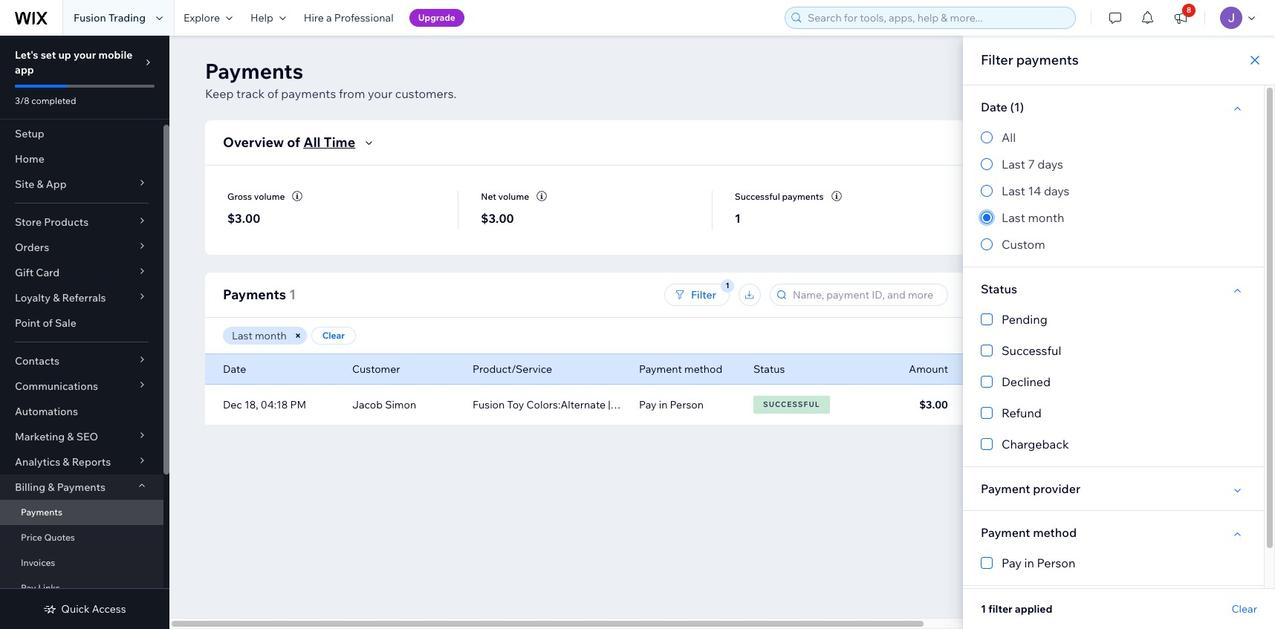 Task type: describe. For each thing, give the bounding box(es) containing it.
(1)
[[1011, 100, 1025, 114]]

1 vertical spatial month
[[255, 329, 287, 343]]

home
[[15, 152, 44, 166]]

payments for filter payments
[[1017, 51, 1079, 68]]

billing
[[15, 481, 45, 494]]

$3.00 for net
[[481, 211, 514, 226]]

last down payments 1
[[232, 329, 253, 343]]

hire a professional
[[304, 11, 394, 25]]

hire
[[304, 11, 324, 25]]

site & app
[[15, 178, 67, 191]]

professional
[[334, 11, 394, 25]]

point
[[15, 317, 40, 330]]

payments keep track of payments from your customers.
[[205, 58, 457, 101]]

text
[[613, 398, 633, 412]]

successful payments
[[735, 191, 824, 202]]

payments inside 'payments keep track of payments from your customers.'
[[281, 86, 336, 101]]

1 vertical spatial payment
[[981, 482, 1031, 497]]

all for all
[[1002, 130, 1016, 145]]

successful inside 'option'
[[1002, 343, 1062, 358]]

dec
[[223, 398, 242, 412]]

1 filter applied
[[981, 603, 1053, 616]]

hire a professional link
[[295, 0, 403, 36]]

fusion for fusion toy colors:alternate | text field???:yes | another field:
[[473, 398, 505, 412]]

help
[[251, 11, 273, 25]]

Successful checkbox
[[981, 342, 1247, 360]]

let's
[[15, 48, 38, 62]]

0 vertical spatial last month
[[1002, 210, 1065, 225]]

of for point of sale
[[43, 317, 53, 330]]

set
[[41, 48, 56, 62]]

fusion trading
[[74, 11, 146, 25]]

setup link
[[0, 121, 164, 146]]

filter for filter payments
[[981, 51, 1014, 68]]

contacts
[[15, 355, 59, 368]]

analytics & reports
[[15, 456, 111, 469]]

products
[[44, 216, 89, 229]]

provider
[[1034, 482, 1081, 497]]

payments for payments
[[21, 507, 62, 518]]

sidebar element
[[0, 36, 170, 630]]

0 vertical spatial month
[[1028, 210, 1065, 225]]

1 for 1
[[735, 211, 741, 226]]

a
[[326, 11, 332, 25]]

explore
[[184, 11, 220, 25]]

last left 14
[[1002, 184, 1026, 199]]

fusion for fusion trading
[[74, 11, 106, 25]]

payments for successful payments
[[782, 191, 824, 202]]

point of sale link
[[0, 311, 164, 336]]

amount
[[909, 363, 949, 376]]

home link
[[0, 146, 164, 172]]

& for site
[[37, 178, 44, 191]]

1 | from the left
[[608, 398, 611, 412]]

net volume
[[481, 191, 529, 202]]

3/8 completed
[[15, 95, 76, 106]]

quick access
[[61, 603, 126, 616]]

customer
[[352, 363, 400, 376]]

gross
[[227, 191, 252, 202]]

Pay in Person checkbox
[[981, 555, 1247, 572]]

2 vertical spatial successful
[[764, 400, 820, 410]]

reports
[[72, 456, 111, 469]]

jacob
[[352, 398, 383, 412]]

date for date (1)
[[981, 100, 1008, 114]]

jacob simon
[[352, 398, 416, 412]]

referrals
[[62, 291, 106, 305]]

0 horizontal spatial last month
[[232, 329, 287, 343]]

04:18
[[261, 398, 288, 412]]

& for loyalty
[[53, 291, 60, 305]]

marketing & seo button
[[0, 425, 164, 450]]

in inside pay in person checkbox
[[1025, 556, 1035, 571]]

automations link
[[0, 399, 164, 425]]

0 vertical spatial person
[[670, 398, 704, 412]]

site
[[15, 178, 34, 191]]

last up custom
[[1002, 210, 1026, 225]]

customers.
[[395, 86, 457, 101]]

track
[[236, 86, 265, 101]]

last 14 days
[[1002, 184, 1070, 199]]

communications button
[[0, 374, 164, 399]]

field:
[[743, 398, 767, 412]]

billing & payments
[[15, 481, 106, 494]]

payments for payments 1
[[223, 286, 286, 303]]

pm
[[290, 398, 306, 412]]

1 vertical spatial payment method
[[981, 526, 1077, 540]]

gift
[[15, 266, 34, 280]]

payments 1
[[223, 286, 296, 303]]

7
[[1028, 157, 1035, 172]]

pay in person inside pay in person checkbox
[[1002, 556, 1076, 571]]

1 horizontal spatial pay
[[639, 398, 657, 412]]

14
[[1028, 184, 1042, 199]]

gift card button
[[0, 260, 164, 285]]

0 horizontal spatial pay in person
[[639, 398, 704, 412]]

0 horizontal spatial method
[[685, 363, 723, 376]]

site & app button
[[0, 172, 164, 197]]

pay links link
[[0, 576, 164, 601]]

1 for 1 filter applied
[[981, 603, 987, 616]]

option group containing all
[[981, 129, 1247, 254]]

overview
[[223, 134, 284, 151]]

of inside 'payments keep track of payments from your customers.'
[[267, 86, 279, 101]]

price quotes link
[[0, 526, 164, 551]]

all time
[[303, 134, 355, 151]]

analytics & reports button
[[0, 450, 164, 475]]

orders
[[15, 241, 49, 254]]

all time button
[[303, 134, 378, 152]]

another
[[701, 398, 740, 412]]

app
[[46, 178, 67, 191]]

upgrade button
[[409, 9, 465, 27]]

trading
[[108, 11, 146, 25]]

app
[[15, 63, 34, 77]]



Task type: vqa. For each thing, say whether or not it's contained in the screenshot.
| to the right
yes



Task type: locate. For each thing, give the bounding box(es) containing it.
invoices
[[21, 558, 55, 569]]

1 horizontal spatial month
[[1028, 210, 1065, 225]]

days for last 14 days
[[1044, 184, 1070, 199]]

0 vertical spatial date
[[981, 100, 1008, 114]]

0 horizontal spatial clear button
[[311, 327, 356, 345]]

your right from
[[368, 86, 393, 101]]

of
[[267, 86, 279, 101], [287, 134, 300, 151], [43, 317, 53, 330]]

2 horizontal spatial of
[[287, 134, 300, 151]]

filter inside button
[[691, 288, 717, 302]]

0 vertical spatial payments
[[1017, 51, 1079, 68]]

pay inside checkbox
[[1002, 556, 1022, 571]]

Pending checkbox
[[981, 311, 1247, 329]]

store products
[[15, 216, 89, 229]]

payment left provider
[[981, 482, 1031, 497]]

0 vertical spatial of
[[267, 86, 279, 101]]

$3.00 for gross
[[227, 211, 260, 226]]

fusion left 'trading'
[[74, 11, 106, 25]]

status
[[981, 282, 1018, 297], [754, 363, 785, 376]]

1 vertical spatial fusion
[[473, 398, 505, 412]]

0 horizontal spatial of
[[43, 317, 53, 330]]

8
[[1187, 5, 1192, 15]]

billing & payments button
[[0, 475, 164, 500]]

card
[[36, 266, 60, 280]]

0 vertical spatial successful
[[735, 191, 780, 202]]

pay links
[[21, 583, 60, 594]]

1 vertical spatial successful
[[1002, 343, 1062, 358]]

0 horizontal spatial $3.00
[[227, 211, 260, 226]]

in right text
[[659, 398, 668, 412]]

2 horizontal spatial payments
[[1017, 51, 1079, 68]]

of right track at the top of page
[[267, 86, 279, 101]]

payment
[[639, 363, 682, 376], [981, 482, 1031, 497], [981, 526, 1031, 540]]

orders button
[[0, 235, 164, 260]]

simon
[[385, 398, 416, 412]]

quick
[[61, 603, 90, 616]]

1 horizontal spatial payment method
[[981, 526, 1077, 540]]

0 vertical spatial pay in person
[[639, 398, 704, 412]]

refund
[[1002, 406, 1042, 421]]

& for marketing
[[67, 430, 74, 444]]

1 vertical spatial status
[[754, 363, 785, 376]]

method up another
[[685, 363, 723, 376]]

1 horizontal spatial |
[[696, 398, 699, 412]]

payments link
[[0, 500, 164, 526]]

setup
[[15, 127, 44, 141]]

mobile
[[98, 48, 133, 62]]

1 horizontal spatial your
[[368, 86, 393, 101]]

& left "seo"
[[67, 430, 74, 444]]

Search for tools, apps, help & more... field
[[804, 7, 1071, 28]]

1
[[735, 211, 741, 226], [289, 286, 296, 303], [981, 603, 987, 616]]

$3.00 down gross
[[227, 211, 260, 226]]

1 vertical spatial pay
[[1002, 556, 1022, 571]]

0 horizontal spatial all
[[303, 134, 321, 151]]

volume right gross
[[254, 191, 285, 202]]

& for billing
[[48, 481, 55, 494]]

loyalty & referrals button
[[0, 285, 164, 311]]

toy
[[507, 398, 524, 412]]

days right "7"
[[1038, 157, 1064, 172]]

up
[[58, 48, 71, 62]]

2 horizontal spatial pay
[[1002, 556, 1022, 571]]

0 vertical spatial clear
[[322, 330, 345, 341]]

loyalty
[[15, 291, 51, 305]]

1 horizontal spatial of
[[267, 86, 279, 101]]

& inside dropdown button
[[63, 456, 70, 469]]

marketing & seo
[[15, 430, 98, 444]]

& left reports
[[63, 456, 70, 469]]

of left sale
[[43, 317, 53, 330]]

0 horizontal spatial status
[[754, 363, 785, 376]]

access
[[92, 603, 126, 616]]

1 horizontal spatial status
[[981, 282, 1018, 297]]

month down payments 1
[[255, 329, 287, 343]]

date (1)
[[981, 100, 1025, 114]]

1 vertical spatial days
[[1044, 184, 1070, 199]]

payment method up field???:yes
[[639, 363, 723, 376]]

8 button
[[1165, 0, 1198, 36]]

0 horizontal spatial volume
[[254, 191, 285, 202]]

status up field:
[[754, 363, 785, 376]]

18,
[[245, 398, 258, 412]]

& right loyalty
[[53, 291, 60, 305]]

marketing
[[15, 430, 65, 444]]

pay in person up the applied
[[1002, 556, 1076, 571]]

store products button
[[0, 210, 164, 235]]

option group
[[981, 129, 1247, 254]]

0 horizontal spatial clear
[[322, 330, 345, 341]]

1 vertical spatial your
[[368, 86, 393, 101]]

1 vertical spatial in
[[1025, 556, 1035, 571]]

0 vertical spatial in
[[659, 398, 668, 412]]

2 horizontal spatial $3.00
[[920, 398, 949, 412]]

& for analytics
[[63, 456, 70, 469]]

0 vertical spatial method
[[685, 363, 723, 376]]

custom
[[1002, 237, 1046, 252]]

days right 14
[[1044, 184, 1070, 199]]

$3.00 down net volume
[[481, 211, 514, 226]]

status up pending
[[981, 282, 1018, 297]]

last month down 14
[[1002, 210, 1065, 225]]

person inside checkbox
[[1038, 556, 1076, 571]]

1 vertical spatial clear button
[[1232, 603, 1258, 616]]

0 vertical spatial pay
[[639, 398, 657, 412]]

declined
[[1002, 375, 1051, 390]]

all inside button
[[303, 134, 321, 151]]

1 vertical spatial method
[[1034, 526, 1077, 540]]

help button
[[242, 0, 295, 36]]

sale
[[55, 317, 76, 330]]

0 horizontal spatial date
[[223, 363, 246, 376]]

Name, payment ID, and more field
[[789, 285, 943, 306]]

1 horizontal spatial fusion
[[473, 398, 505, 412]]

1 vertical spatial last month
[[232, 329, 287, 343]]

your inside let's set up your mobile app
[[74, 48, 96, 62]]

1 horizontal spatial all
[[1002, 130, 1016, 145]]

1 vertical spatial filter
[[691, 288, 717, 302]]

store
[[15, 216, 42, 229]]

all down 'date (1)'
[[1002, 130, 1016, 145]]

last 7 days
[[1002, 157, 1064, 172]]

volume for net volume
[[499, 191, 529, 202]]

0 vertical spatial payment method
[[639, 363, 723, 376]]

your inside 'payments keep track of payments from your customers.'
[[368, 86, 393, 101]]

1 horizontal spatial in
[[1025, 556, 1035, 571]]

Refund checkbox
[[981, 404, 1247, 422]]

links
[[38, 583, 60, 594]]

0 horizontal spatial payment method
[[639, 363, 723, 376]]

keep
[[205, 86, 234, 101]]

payments inside payments link
[[21, 507, 62, 518]]

| left text
[[608, 398, 611, 412]]

gift card
[[15, 266, 60, 280]]

& inside popup button
[[37, 178, 44, 191]]

field???:yes
[[636, 398, 694, 412]]

2 vertical spatial payments
[[782, 191, 824, 202]]

time
[[324, 134, 355, 151]]

1 vertical spatial of
[[287, 134, 300, 151]]

payments
[[205, 58, 303, 84], [223, 286, 286, 303], [57, 481, 106, 494], [21, 507, 62, 518]]

fusion left toy
[[473, 398, 505, 412]]

person right text
[[670, 398, 704, 412]]

successful
[[735, 191, 780, 202], [1002, 343, 1062, 358], [764, 400, 820, 410]]

0 horizontal spatial |
[[608, 398, 611, 412]]

0 horizontal spatial your
[[74, 48, 96, 62]]

1 horizontal spatial person
[[1038, 556, 1076, 571]]

quick access button
[[43, 603, 126, 616]]

1 horizontal spatial 1
[[735, 211, 741, 226]]

in up the applied
[[1025, 556, 1035, 571]]

Chargeback checkbox
[[981, 436, 1247, 454]]

|
[[608, 398, 611, 412], [696, 398, 699, 412]]

2 | from the left
[[696, 398, 699, 412]]

dec 18, 04:18 pm
[[223, 398, 306, 412]]

Declined checkbox
[[981, 373, 1247, 391]]

point of sale
[[15, 317, 76, 330]]

pay
[[639, 398, 657, 412], [1002, 556, 1022, 571], [21, 583, 36, 594]]

let's set up your mobile app
[[15, 48, 133, 77]]

| left another
[[696, 398, 699, 412]]

0 vertical spatial status
[[981, 282, 1018, 297]]

payments for payments keep track of payments from your customers.
[[205, 58, 303, 84]]

your
[[74, 48, 96, 62], [368, 86, 393, 101]]

colors:alternate
[[527, 398, 606, 412]]

pay inside sidebar element
[[21, 583, 36, 594]]

volume for gross volume
[[254, 191, 285, 202]]

payments inside 'payments keep track of payments from your customers.'
[[205, 58, 303, 84]]

pay up the 1 filter applied
[[1002, 556, 1022, 571]]

1 vertical spatial pay in person
[[1002, 556, 1076, 571]]

1 vertical spatial payments
[[281, 86, 336, 101]]

net
[[481, 191, 497, 202]]

0 horizontal spatial in
[[659, 398, 668, 412]]

payment method down payment provider
[[981, 526, 1077, 540]]

your right up
[[74, 48, 96, 62]]

0 horizontal spatial fusion
[[74, 11, 106, 25]]

pending
[[1002, 312, 1048, 327]]

last month down payments 1
[[232, 329, 287, 343]]

$3.00 down amount
[[920, 398, 949, 412]]

of left all time
[[287, 134, 300, 151]]

1 vertical spatial person
[[1038, 556, 1076, 571]]

all left time
[[303, 134, 321, 151]]

2 volume from the left
[[499, 191, 529, 202]]

1 horizontal spatial clear button
[[1232, 603, 1258, 616]]

0 horizontal spatial payments
[[281, 86, 336, 101]]

0 vertical spatial days
[[1038, 157, 1064, 172]]

1 horizontal spatial pay in person
[[1002, 556, 1076, 571]]

1 vertical spatial date
[[223, 363, 246, 376]]

2 horizontal spatial 1
[[981, 603, 987, 616]]

2 vertical spatial payment
[[981, 526, 1031, 540]]

1 vertical spatial clear
[[1232, 603, 1258, 616]]

pay left links
[[21, 583, 36, 594]]

volume
[[254, 191, 285, 202], [499, 191, 529, 202]]

all for all time
[[303, 134, 321, 151]]

method down provider
[[1034, 526, 1077, 540]]

0 horizontal spatial pay
[[21, 583, 36, 594]]

0 vertical spatial your
[[74, 48, 96, 62]]

0 vertical spatial fusion
[[74, 11, 106, 25]]

1 horizontal spatial $3.00
[[481, 211, 514, 226]]

1 vertical spatial 1
[[289, 286, 296, 303]]

pay in person right text
[[639, 398, 704, 412]]

filter payments
[[981, 51, 1079, 68]]

& right site
[[37, 178, 44, 191]]

filter
[[989, 603, 1013, 616]]

0 vertical spatial filter
[[981, 51, 1014, 68]]

from
[[339, 86, 365, 101]]

communications
[[15, 380, 98, 393]]

1 horizontal spatial date
[[981, 100, 1008, 114]]

& inside dropdown button
[[53, 291, 60, 305]]

of for overview of
[[287, 134, 300, 151]]

clear button
[[311, 327, 356, 345], [1232, 603, 1258, 616]]

seo
[[76, 430, 98, 444]]

date up dec
[[223, 363, 246, 376]]

1 horizontal spatial volume
[[499, 191, 529, 202]]

payments inside billing & payments dropdown button
[[57, 481, 106, 494]]

1 horizontal spatial clear
[[1232, 603, 1258, 616]]

1 horizontal spatial last month
[[1002, 210, 1065, 225]]

last left "7"
[[1002, 157, 1026, 172]]

overview of
[[223, 134, 300, 151]]

last month
[[1002, 210, 1065, 225], [232, 329, 287, 343]]

invoices link
[[0, 551, 164, 576]]

1 horizontal spatial filter
[[981, 51, 1014, 68]]

date
[[981, 100, 1008, 114], [223, 363, 246, 376]]

1 volume from the left
[[254, 191, 285, 202]]

date for date
[[223, 363, 246, 376]]

pay right text
[[639, 398, 657, 412]]

0 horizontal spatial person
[[670, 398, 704, 412]]

0 horizontal spatial 1
[[289, 286, 296, 303]]

product/service
[[473, 363, 552, 376]]

0 horizontal spatial filter
[[691, 288, 717, 302]]

filter for filter
[[691, 288, 717, 302]]

0 vertical spatial clear button
[[311, 327, 356, 345]]

0 vertical spatial 1
[[735, 211, 741, 226]]

payment up field???:yes
[[639, 363, 682, 376]]

2 vertical spatial 1
[[981, 603, 987, 616]]

0 vertical spatial payment
[[639, 363, 682, 376]]

filter button
[[665, 284, 730, 306]]

loyalty & referrals
[[15, 291, 106, 305]]

month down last 14 days at the right top of the page
[[1028, 210, 1065, 225]]

2 vertical spatial pay
[[21, 583, 36, 594]]

date left (1)
[[981, 100, 1008, 114]]

& right billing
[[48, 481, 55, 494]]

2 vertical spatial of
[[43, 317, 53, 330]]

1 horizontal spatial method
[[1034, 526, 1077, 540]]

last
[[1002, 157, 1026, 172], [1002, 184, 1026, 199], [1002, 210, 1026, 225], [232, 329, 253, 343]]

person up the applied
[[1038, 556, 1076, 571]]

0 horizontal spatial month
[[255, 329, 287, 343]]

payment down payment provider
[[981, 526, 1031, 540]]

person
[[670, 398, 704, 412], [1038, 556, 1076, 571]]

payment provider
[[981, 482, 1081, 497]]

1 horizontal spatial payments
[[782, 191, 824, 202]]

of inside point of sale link
[[43, 317, 53, 330]]

volume right net
[[499, 191, 529, 202]]

automations
[[15, 405, 78, 419]]

days for last 7 days
[[1038, 157, 1064, 172]]



